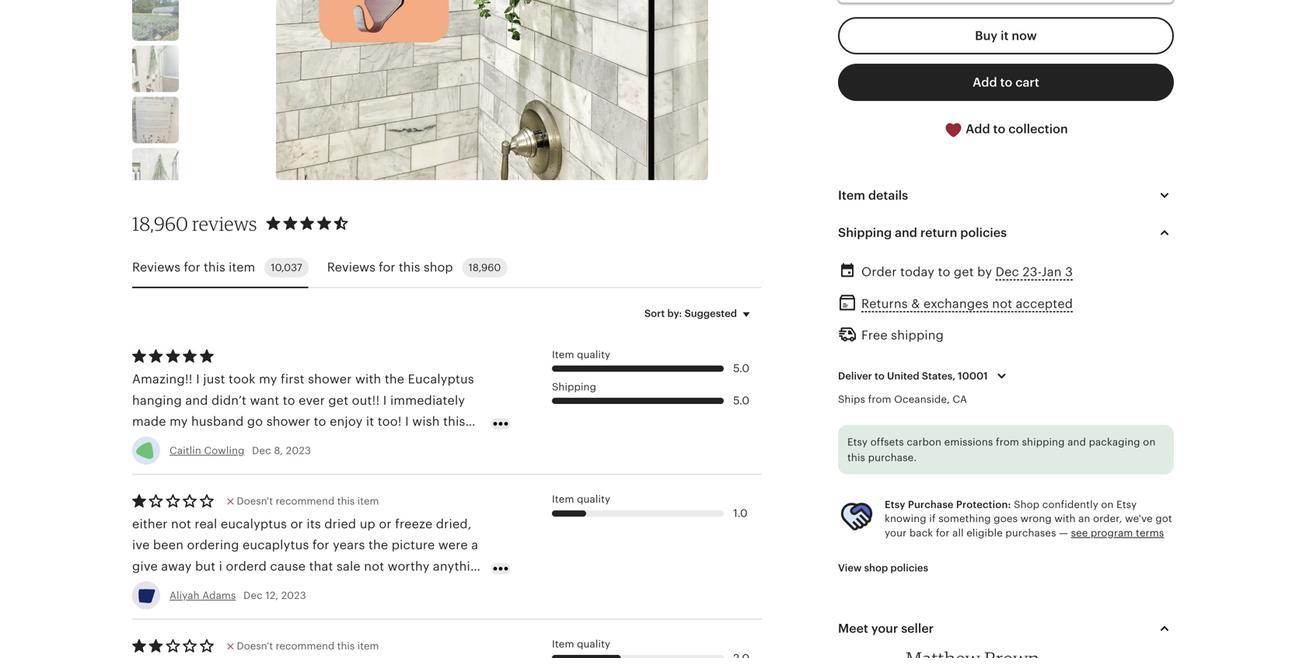 Task type: locate. For each thing, give the bounding box(es) containing it.
0 vertical spatial not
[[992, 297, 1013, 311]]

2 or from the left
[[379, 518, 392, 532]]

5.0 for item quality
[[733, 362, 750, 375]]

2 5.0 from the top
[[733, 395, 750, 407]]

item details
[[838, 189, 908, 203]]

0 vertical spatial 18,960
[[132, 212, 188, 235]]

fresh eucalyptus shower bundle indoor house plant fresh image 9 image
[[132, 148, 179, 195]]

0 vertical spatial shipping
[[838, 226, 892, 240]]

1 reviews from the left
[[132, 261, 181, 275]]

12,
[[265, 590, 279, 602]]

2 vertical spatial item
[[358, 641, 379, 653]]

0 vertical spatial doesn't
[[237, 496, 273, 508]]

2 vertical spatial dec
[[244, 590, 263, 602]]

your down knowing
[[885, 528, 907, 539]]

tab list
[[132, 249, 762, 288]]

0 vertical spatial with
[[355, 373, 381, 387]]

2 vertical spatial i
[[405, 415, 409, 429]]

emissions
[[945, 437, 993, 449]]

not up been
[[171, 518, 191, 532]]

i right "too!"
[[405, 415, 409, 429]]

on
[[1143, 437, 1156, 449], [1102, 499, 1114, 511]]

1 vertical spatial i
[[383, 394, 387, 408]]

my up forever!
[[170, 415, 188, 429]]

quality
[[577, 349, 611, 361], [577, 494, 611, 506], [577, 639, 611, 651]]

0 vertical spatial shop
[[424, 261, 453, 275]]

dec right "by"
[[996, 265, 1020, 279]]

1 vertical spatial not
[[171, 518, 191, 532]]

shower up ever
[[308, 373, 352, 387]]

2 horizontal spatial a
[[471, 539, 478, 553]]

2023 for and
[[286, 445, 311, 457]]

1 vertical spatial 5.0
[[733, 395, 750, 407]]

0 vertical spatial quality
[[577, 349, 611, 361]]

1 vertical spatial on
[[1102, 499, 1114, 511]]

real
[[195, 518, 217, 532]]

1 horizontal spatial shipping
[[838, 226, 892, 240]]

your right meet
[[872, 622, 899, 636]]

1 vertical spatial recommend
[[276, 641, 335, 653]]

return
[[921, 226, 958, 240]]

2023 right 12, on the left bottom of the page
[[281, 590, 306, 602]]

2 doesn't recommend this item from the top
[[237, 641, 379, 653]]

0 horizontal spatial or
[[291, 518, 303, 532]]

1 vertical spatial my
[[170, 415, 188, 429]]

dried
[[325, 518, 356, 532]]

1 horizontal spatial etsy
[[885, 499, 906, 511]]

1 horizontal spatial with
[[1055, 513, 1076, 525]]

to left united
[[875, 371, 885, 382]]

2 quality from the top
[[577, 494, 611, 506]]

shipping
[[838, 226, 892, 240], [552, 381, 597, 393]]

for inside shop confidently on etsy knowing if something goes wrong with an order, we've got your back for all eligible purchases —
[[936, 528, 950, 539]]

reviews right 10,037
[[327, 261, 376, 275]]

1 horizontal spatial or
[[379, 518, 392, 532]]

and
[[895, 226, 918, 240], [185, 394, 208, 408], [325, 436, 348, 450], [1068, 437, 1086, 449]]

5.0
[[733, 362, 750, 375], [733, 395, 750, 407]]

returns & exchanges not accepted button
[[862, 293, 1073, 316]]

etsy for etsy purchase protection:
[[885, 499, 906, 511]]

see
[[1071, 528, 1088, 539]]

1 vertical spatial shipping
[[552, 381, 597, 393]]

add inside add to cart button
[[973, 76, 998, 90]]

1 vertical spatial your
[[872, 622, 899, 636]]

shower
[[308, 373, 352, 387], [267, 415, 310, 429]]

i right the out!!
[[383, 394, 387, 408]]

purchase
[[908, 499, 954, 511]]

0 horizontal spatial shipping
[[552, 381, 597, 393]]

program
[[1091, 528, 1134, 539]]

2023 for decoration
[[281, 590, 306, 602]]

1 horizontal spatial my
[[259, 373, 277, 387]]

buy it now button
[[838, 17, 1174, 55]]

doesn't recommend this item up its
[[237, 496, 379, 508]]

exchanges
[[924, 297, 989, 311]]

just inside amazing!! i just took my first shower with the eucalyptus hanging and didn't want to ever get out!! i immediately made my husband go shower to enjoy it too! i wish this lasted forever! it's very fragrant and pretty, was a very relaxing vibe.
[[203, 373, 225, 387]]

lasted
[[132, 436, 169, 450]]

i right amazing!!
[[196, 373, 200, 387]]

if
[[930, 513, 936, 525]]

to left cart
[[1001, 76, 1013, 90]]

doesn't recommend this item down 12, on the left bottom of the page
[[237, 641, 379, 653]]

ever
[[299, 394, 325, 408]]

0 vertical spatial policies
[[961, 226, 1007, 240]]

0 horizontal spatial 18,960
[[132, 212, 188, 235]]

0 horizontal spatial policies
[[891, 563, 929, 574]]

get up enjoy
[[328, 394, 349, 408]]

to inside button
[[1001, 76, 1013, 90]]

1 horizontal spatial i
[[383, 394, 387, 408]]

accepted
[[1016, 297, 1073, 311]]

ships from oceanside, ca
[[838, 394, 968, 406]]

1 vertical spatial it
[[366, 415, 374, 429]]

sale
[[337, 560, 361, 574]]

fresh eucalyptus shower bundle indoor house plant fresh image 6 image
[[132, 0, 179, 41]]

and left return at the top right of page
[[895, 226, 918, 240]]

etsy offsets carbon emissions from shipping and packaging on this purchase.
[[848, 437, 1156, 464]]

dec left 12, on the left bottom of the page
[[244, 590, 263, 602]]

1 recommend from the top
[[276, 496, 335, 508]]

not down "by"
[[992, 297, 1013, 311]]

goes
[[994, 513, 1018, 525]]

your inside shop confidently on etsy knowing if something goes wrong with an order, we've got your back for all eligible purchases —
[[885, 528, 907, 539]]

anything
[[433, 560, 486, 574]]

dec for amazing!! i just took my first shower with the eucalyptus hanging and didn't want to ever get out!! i immediately made my husband go shower to enjoy it too! i wish this lasted forever! it's very fragrant and pretty, was a very relaxing vibe.
[[252, 445, 271, 457]]

see program terms
[[1071, 528, 1165, 539]]

shop inside button
[[864, 563, 888, 574]]

0 horizontal spatial with
[[355, 373, 381, 387]]

shipping up shop
[[1022, 437, 1065, 449]]

very down the go
[[243, 436, 269, 450]]

1 horizontal spatial reviews
[[327, 261, 376, 275]]

aliyah adams dec 12, 2023
[[170, 590, 306, 602]]

just up the didn't
[[203, 373, 225, 387]]

cowling
[[204, 445, 245, 457]]

0 horizontal spatial not
[[171, 518, 191, 532]]

18,960 for 18,960 reviews
[[132, 212, 188, 235]]

my up want
[[259, 373, 277, 387]]

5.0 for shipping
[[733, 395, 750, 407]]

2 vertical spatial item quality
[[552, 639, 611, 651]]

2 vertical spatial not
[[364, 560, 384, 574]]

from right ships
[[868, 394, 892, 406]]

1 quality from the top
[[577, 349, 611, 361]]

2 reviews from the left
[[327, 261, 376, 275]]

1 horizontal spatial get
[[954, 265, 974, 279]]

aliyah adams link
[[170, 590, 236, 602]]

2 horizontal spatial not
[[992, 297, 1013, 311]]

item quality for 1.0
[[552, 494, 611, 506]]

shipping
[[891, 328, 944, 342], [1022, 437, 1065, 449]]

0 horizontal spatial reviews
[[132, 261, 181, 275]]

1 vertical spatial 2023
[[281, 590, 306, 602]]

1 horizontal spatial a
[[421, 436, 427, 450]]

sort
[[645, 308, 665, 320]]

0 vertical spatial 2023
[[286, 445, 311, 457]]

2 item quality from the top
[[552, 494, 611, 506]]

picture
[[392, 539, 435, 553]]

your inside 'meet your seller' dropdown button
[[872, 622, 899, 636]]

1 vertical spatial from
[[996, 437, 1020, 449]]

your
[[885, 528, 907, 539], [872, 622, 899, 636]]

1 vertical spatial with
[[1055, 513, 1076, 525]]

give
[[132, 560, 158, 574]]

back
[[910, 528, 933, 539]]

1 very from the left
[[243, 436, 269, 450]]

meet
[[838, 622, 869, 636]]

a right "were"
[[471, 539, 478, 553]]

freeze
[[395, 518, 433, 532]]

0 vertical spatial from
[[868, 394, 892, 406]]

the up immediately
[[385, 373, 405, 387]]

eligible
[[967, 528, 1003, 539]]

or left its
[[291, 518, 303, 532]]

a
[[421, 436, 427, 450], [471, 539, 478, 553], [158, 581, 165, 595]]

to inside 'button'
[[994, 122, 1006, 136]]

etsy up knowing
[[885, 499, 906, 511]]

been
[[153, 539, 184, 553]]

or right the up
[[379, 518, 392, 532]]

doesn't down aliyah adams dec 12, 2023
[[237, 641, 273, 653]]

recommend down 12, on the left bottom of the page
[[276, 641, 335, 653]]

fragrant
[[273, 436, 321, 450]]

1 vertical spatial doesn't
[[237, 641, 273, 653]]

etsy left offsets
[[848, 437, 868, 449]]

it left "too!"
[[366, 415, 374, 429]]

dec left 8,
[[252, 445, 271, 457]]

1 vertical spatial just
[[132, 581, 154, 595]]

0 horizontal spatial very
[[243, 436, 269, 450]]

reviews
[[132, 261, 181, 275], [327, 261, 376, 275]]

2023 right 8,
[[286, 445, 311, 457]]

worthy
[[388, 560, 430, 574]]

fresh eucalyptus shower bundle indoor house plant fresh image 7 image
[[132, 46, 179, 92]]

0 horizontal spatial it
[[366, 415, 374, 429]]

shop
[[424, 261, 453, 275], [864, 563, 888, 574]]

a left fake
[[158, 581, 165, 595]]

2 vertical spatial a
[[158, 581, 165, 595]]

item
[[229, 261, 255, 275], [358, 496, 379, 508], [358, 641, 379, 653]]

1 vertical spatial shipping
[[1022, 437, 1065, 449]]

0 vertical spatial item quality
[[552, 349, 611, 361]]

—
[[1059, 528, 1069, 539]]

order today to get by dec 23-jan 3
[[862, 265, 1073, 279]]

1 horizontal spatial 18,960
[[469, 262, 501, 274]]

shipping down the &
[[891, 328, 944, 342]]

aliyah
[[170, 590, 200, 602]]

shipping inside dropdown button
[[838, 226, 892, 240]]

ive
[[132, 539, 150, 553]]

it inside buy it now button
[[1001, 29, 1009, 43]]

item details button
[[824, 177, 1188, 214]]

1 vertical spatial dec
[[252, 445, 271, 457]]

ca
[[953, 394, 968, 406]]

3
[[1066, 265, 1073, 279]]

0 vertical spatial get
[[954, 265, 974, 279]]

policies up "by"
[[961, 226, 1007, 240]]

item quality
[[552, 349, 611, 361], [552, 494, 611, 506], [552, 639, 611, 651]]

0 vertical spatial 5.0
[[733, 362, 750, 375]]

0 vertical spatial a
[[421, 436, 427, 450]]

0 vertical spatial doesn't recommend this item
[[237, 496, 379, 508]]

my
[[259, 373, 277, 387], [170, 415, 188, 429]]

collection
[[1009, 122, 1068, 136]]

1 vertical spatial shop
[[864, 563, 888, 574]]

1 vertical spatial 18,960
[[469, 262, 501, 274]]

on up order,
[[1102, 499, 1114, 511]]

0 horizontal spatial shipping
[[891, 328, 944, 342]]

cart
[[1016, 76, 1040, 90]]

2 vertical spatial quality
[[577, 639, 611, 651]]

0 horizontal spatial get
[[328, 394, 349, 408]]

reviews
[[192, 212, 257, 235]]

1 horizontal spatial policies
[[961, 226, 1007, 240]]

on inside etsy offsets carbon emissions from shipping and packaging on this purchase.
[[1143, 437, 1156, 449]]

0 horizontal spatial shop
[[424, 261, 453, 275]]

to inside dropdown button
[[875, 371, 885, 382]]

to left collection
[[994, 122, 1006, 136]]

this inside etsy offsets carbon emissions from shipping and packaging on this purchase.
[[848, 452, 866, 464]]

1 vertical spatial a
[[471, 539, 478, 553]]

1 vertical spatial doesn't recommend this item
[[237, 641, 379, 653]]

up
[[360, 518, 376, 532]]

too!
[[378, 415, 402, 429]]

shop inside tab list
[[424, 261, 453, 275]]

0 horizontal spatial etsy
[[848, 437, 868, 449]]

recommend up its
[[276, 496, 335, 508]]

purchase.
[[868, 452, 917, 464]]

1 vertical spatial the
[[369, 539, 388, 553]]

2 horizontal spatial etsy
[[1117, 499, 1137, 511]]

get left "by"
[[954, 265, 974, 279]]

on inside shop confidently on etsy knowing if something goes wrong with an order, we've got your back for all eligible purchases —
[[1102, 499, 1114, 511]]

that
[[309, 560, 333, 574]]

but
[[195, 560, 216, 574]]

policies inside dropdown button
[[961, 226, 1007, 240]]

1 horizontal spatial it
[[1001, 29, 1009, 43]]

0 vertical spatial your
[[885, 528, 907, 539]]

the down the up
[[369, 539, 388, 553]]

to
[[1001, 76, 1013, 90], [994, 122, 1006, 136], [938, 265, 951, 279], [875, 371, 885, 382], [283, 394, 295, 408], [314, 415, 326, 429]]

add left cart
[[973, 76, 998, 90]]

0 vertical spatial it
[[1001, 29, 1009, 43]]

2 horizontal spatial i
[[405, 415, 409, 429]]

1 vertical spatial get
[[328, 394, 349, 408]]

with up '—'
[[1055, 513, 1076, 525]]

with up the out!!
[[355, 373, 381, 387]]

a right "was"
[[421, 436, 427, 450]]

dec 23-jan 3 button
[[996, 261, 1073, 284]]

free shipping
[[862, 328, 944, 342]]

18,960 inside tab list
[[469, 262, 501, 274]]

1 horizontal spatial just
[[203, 373, 225, 387]]

add down add to cart
[[966, 122, 991, 136]]

it right buy
[[1001, 29, 1009, 43]]

1 or from the left
[[291, 518, 303, 532]]

not right sale
[[364, 560, 384, 574]]

and left packaging
[[1068, 437, 1086, 449]]

etsy inside etsy offsets carbon emissions from shipping and packaging on this purchase.
[[848, 437, 868, 449]]

reviews down 18,960 reviews
[[132, 261, 181, 275]]

0 vertical spatial i
[[196, 373, 200, 387]]

policies
[[961, 226, 1007, 240], [891, 563, 929, 574]]

get
[[954, 265, 974, 279], [328, 394, 349, 408]]

just down give
[[132, 581, 154, 595]]

item inside tab list
[[229, 261, 255, 275]]

2 doesn't from the top
[[237, 641, 273, 653]]

0 vertical spatial on
[[1143, 437, 1156, 449]]

out!!
[[352, 394, 380, 408]]

very down wish
[[431, 436, 457, 450]]

shower up the fragrant
[[267, 415, 310, 429]]

1 item quality from the top
[[552, 349, 611, 361]]

1 horizontal spatial from
[[996, 437, 1020, 449]]

it
[[1001, 29, 1009, 43], [366, 415, 374, 429]]

order,
[[1094, 513, 1123, 525]]

0 vertical spatial add
[[973, 76, 998, 90]]

1 vertical spatial quality
[[577, 494, 611, 506]]

0 vertical spatial dec
[[996, 265, 1020, 279]]

0 vertical spatial item
[[229, 261, 255, 275]]

wrong
[[1021, 513, 1052, 525]]

0 vertical spatial recommend
[[276, 496, 335, 508]]

1 horizontal spatial shop
[[864, 563, 888, 574]]

from right emissions
[[996, 437, 1020, 449]]

1 vertical spatial item
[[358, 496, 379, 508]]

etsy up we've
[[1117, 499, 1137, 511]]

dec for either not real eucalyptus or its dried up or freeze dried, ive been ordering eucaplytus for years the picture were a give away but i orderd cause that sale not worthy anything just a fake plant for decoration
[[244, 590, 263, 602]]

immediately
[[390, 394, 465, 408]]

jan
[[1042, 265, 1062, 279]]

doesn't up the eucalyptus
[[237, 496, 273, 508]]

2 very from the left
[[431, 436, 457, 450]]

on right packaging
[[1143, 437, 1156, 449]]

the inside amazing!! i just took my first shower with the eucalyptus hanging and didn't want to ever get out!! i immediately made my husband go shower to enjoy it too! i wish this lasted forever! it's very fragrant and pretty, was a very relaxing vibe.
[[385, 373, 405, 387]]

18,960 for 18,960
[[469, 262, 501, 274]]

add inside add to collection 'button'
[[966, 122, 991, 136]]

0 horizontal spatial just
[[132, 581, 154, 595]]

1 horizontal spatial very
[[431, 436, 457, 450]]

policies down "back"
[[891, 563, 929, 574]]

1 vertical spatial item quality
[[552, 494, 611, 506]]

1 vertical spatial add
[[966, 122, 991, 136]]

1 5.0 from the top
[[733, 362, 750, 375]]

0 vertical spatial just
[[203, 373, 225, 387]]



Task type: vqa. For each thing, say whether or not it's contained in the screenshot.
top on
yes



Task type: describe. For each thing, give the bounding box(es) containing it.
eucalyptus
[[221, 518, 287, 532]]

ships
[[838, 394, 866, 406]]

i
[[219, 560, 223, 574]]

with inside amazing!! i just took my first shower with the eucalyptus hanging and didn't want to ever get out!! i immediately made my husband go shower to enjoy it too! i wish this lasted forever! it's very fragrant and pretty, was a very relaxing vibe.
[[355, 373, 381, 387]]

deliver to united states, 10001
[[838, 371, 988, 382]]

orderd
[[226, 560, 267, 574]]

today
[[901, 265, 935, 279]]

view shop policies
[[838, 563, 929, 574]]

not inside button
[[992, 297, 1013, 311]]

didn't
[[212, 394, 247, 408]]

protection:
[[957, 499, 1011, 511]]

this inside amazing!! i just took my first shower with the eucalyptus hanging and didn't want to ever get out!! i immediately made my husband go shower to enjoy it too! i wish this lasted forever! it's very fragrant and pretty, was a very relaxing vibe.
[[443, 415, 465, 429]]

to right the today
[[938, 265, 951, 279]]

1.0
[[733, 507, 748, 520]]

and down enjoy
[[325, 436, 348, 450]]

either
[[132, 518, 168, 532]]

a inside amazing!! i just took my first shower with the eucalyptus hanging and didn't want to ever get out!! i immediately made my husband go shower to enjoy it too! i wish this lasted forever! it's very fragrant and pretty, was a very relaxing vibe.
[[421, 436, 427, 450]]

add to collection button
[[838, 111, 1174, 149]]

forever!
[[172, 436, 219, 450]]

reviews for this shop
[[327, 261, 453, 275]]

it inside amazing!! i just took my first shower with the eucalyptus hanging and didn't want to ever get out!! i immediately made my husband go shower to enjoy it too! i wish this lasted forever! it's very fragrant and pretty, was a very relaxing vibe.
[[366, 415, 374, 429]]

reviews for reviews for this shop
[[327, 261, 376, 275]]

cause
[[270, 560, 306, 574]]

all
[[953, 528, 964, 539]]

shop
[[1014, 499, 1040, 511]]

view
[[838, 563, 862, 574]]

fake
[[168, 581, 193, 595]]

etsy for etsy offsets carbon emissions from shipping and packaging on this purchase.
[[848, 437, 868, 449]]

etsy inside shop confidently on etsy knowing if something goes wrong with an order, we've got your back for all eligible purchases —
[[1117, 499, 1137, 511]]

0 horizontal spatial my
[[170, 415, 188, 429]]

add to cart button
[[838, 64, 1174, 101]]

10001
[[958, 371, 988, 382]]

etsy purchase protection:
[[885, 499, 1011, 511]]

either not real eucalyptus or its dried up or freeze dried, ive been ordering eucaplytus for years the picture were a give away but i orderd cause that sale not worthy anything just a fake plant for decoration
[[132, 518, 486, 595]]

relaxing
[[132, 457, 181, 471]]

united
[[887, 371, 920, 382]]

2 recommend from the top
[[276, 641, 335, 653]]

sort by: suggested
[[645, 308, 737, 320]]

by:
[[668, 308, 682, 320]]

carbon
[[907, 437, 942, 449]]

purchases
[[1006, 528, 1057, 539]]

23-
[[1023, 265, 1042, 279]]

0 horizontal spatial a
[[158, 581, 165, 595]]

free
[[862, 328, 888, 342]]

first
[[281, 373, 305, 387]]

the inside either not real eucalyptus or its dried up or freeze dried, ive been ordering eucaplytus for years the picture were a give away but i orderd cause that sale not worthy anything just a fake plant for decoration
[[369, 539, 388, 553]]

amazing!!
[[132, 373, 193, 387]]

an
[[1079, 513, 1091, 525]]

meet your seller button
[[824, 611, 1188, 648]]

oceanside,
[[895, 394, 950, 406]]

1 doesn't from the top
[[237, 496, 273, 508]]

details
[[869, 189, 908, 203]]

vibe.
[[184, 457, 214, 471]]

from inside etsy offsets carbon emissions from shipping and packaging on this purchase.
[[996, 437, 1020, 449]]

add for add to collection
[[966, 122, 991, 136]]

to down ever
[[314, 415, 326, 429]]

buy it now
[[975, 29, 1037, 43]]

got
[[1156, 513, 1173, 525]]

away
[[161, 560, 192, 574]]

were
[[439, 539, 468, 553]]

ordering
[[187, 539, 239, 553]]

husband
[[191, 415, 244, 429]]

wish
[[412, 415, 440, 429]]

seller
[[902, 622, 934, 636]]

just inside either not real eucalyptus or its dried up or freeze dried, ive been ordering eucaplytus for years the picture were a give away but i orderd cause that sale not worthy anything just a fake plant for decoration
[[132, 581, 154, 595]]

packaging
[[1089, 437, 1141, 449]]

0 vertical spatial shipping
[[891, 328, 944, 342]]

deliver
[[838, 371, 873, 382]]

3 quality from the top
[[577, 639, 611, 651]]

and inside shipping and return policies dropdown button
[[895, 226, 918, 240]]

reviews for reviews for this item
[[132, 261, 181, 275]]

hanging
[[132, 394, 182, 408]]

shipping for shipping
[[552, 381, 597, 393]]

something
[[939, 513, 991, 525]]

caitlin cowling link
[[170, 445, 245, 457]]

0 horizontal spatial from
[[868, 394, 892, 406]]

its
[[307, 518, 321, 532]]

see program terms link
[[1071, 528, 1165, 539]]

10,037
[[271, 262, 302, 274]]

1 doesn't recommend this item from the top
[[237, 496, 379, 508]]

quality for 1.0
[[577, 494, 611, 506]]

policies inside button
[[891, 563, 929, 574]]

plant
[[197, 581, 228, 595]]

confidently
[[1043, 499, 1099, 511]]

0 vertical spatial my
[[259, 373, 277, 387]]

returns & exchanges not accepted
[[862, 297, 1073, 311]]

knowing
[[885, 513, 927, 525]]

meet your seller
[[838, 622, 934, 636]]

with inside shop confidently on etsy knowing if something goes wrong with an order, we've got your back for all eligible purchases —
[[1055, 513, 1076, 525]]

pretty,
[[351, 436, 390, 450]]

by
[[978, 265, 993, 279]]

shipping inside etsy offsets carbon emissions from shipping and packaging on this purchase.
[[1022, 437, 1065, 449]]

it's
[[223, 436, 240, 450]]

18,960 reviews
[[132, 212, 257, 235]]

enjoy
[[330, 415, 363, 429]]

get inside amazing!! i just took my first shower with the eucalyptus hanging and didn't want to ever get out!! i immediately made my husband go shower to enjoy it too! i wish this lasted forever! it's very fragrant and pretty, was a very relaxing vibe.
[[328, 394, 349, 408]]

returns
[[862, 297, 908, 311]]

1 vertical spatial shower
[[267, 415, 310, 429]]

and inside etsy offsets carbon emissions from shipping and packaging on this purchase.
[[1068, 437, 1086, 449]]

tab list containing reviews for this item
[[132, 249, 762, 288]]

eucalyptus
[[408, 373, 474, 387]]

item inside dropdown button
[[838, 189, 866, 203]]

reviews for this item
[[132, 261, 255, 275]]

buy
[[975, 29, 998, 43]]

deliver to united states, 10001 button
[[827, 360, 1023, 393]]

offsets
[[871, 437, 904, 449]]

to down first on the left of the page
[[283, 394, 295, 408]]

took
[[229, 373, 256, 387]]

3 item quality from the top
[[552, 639, 611, 651]]

want
[[250, 394, 279, 408]]

add to collection
[[963, 122, 1068, 136]]

fresh eucalyptus shower bundle indoor house plant fresh image 8 image
[[132, 97, 179, 144]]

add for add to cart
[[973, 76, 998, 90]]

shipping for shipping and return policies
[[838, 226, 892, 240]]

1 horizontal spatial not
[[364, 560, 384, 574]]

0 vertical spatial shower
[[308, 373, 352, 387]]

item quality for 5.0
[[552, 349, 611, 361]]

0 horizontal spatial i
[[196, 373, 200, 387]]

eucaplytus
[[243, 539, 309, 553]]

quality for 5.0
[[577, 349, 611, 361]]

now
[[1012, 29, 1037, 43]]

we've
[[1125, 513, 1153, 525]]

and up husband
[[185, 394, 208, 408]]



